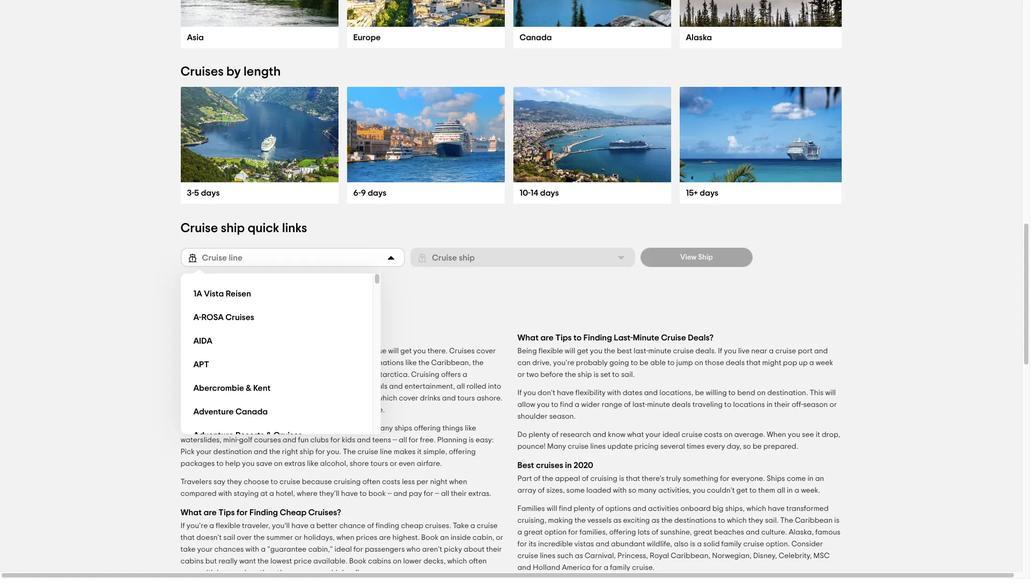 Task type: vqa. For each thing, say whether or not it's contained in the screenshot.
offering
yes



Task type: locate. For each thing, give the bounding box(es) containing it.
in right locations
[[767, 402, 773, 409]]

ship inside popup button
[[459, 254, 475, 262]]

10-
[[520, 189, 531, 198]]

1 horizontal spatial tours
[[458, 395, 475, 403]]

tips up sail
[[219, 509, 235, 518]]

that inside part of the appeal of cruising is that there's truly something for everyone. ships come in an array of sizes, some loaded with so many activities, you couldn't get to them all in a week.
[[626, 476, 641, 483]]

0 vertical spatial often
[[363, 479, 381, 486]]

onboard
[[681, 506, 711, 513]]

as down activities
[[652, 518, 660, 525]]

is inside the being flexible will get you the best last-minute cruise deals. if you live near a cruise port and can drive, you're probably going to be able to jump on those deals that might pop up a week or two before the ship is set to sail.
[[594, 372, 599, 379]]

for down clubs
[[316, 449, 325, 456]]

on inside if you have a place on your bucket list, chances are, a cruise will get you there. cruises cover the world, taking millions of passengers each year to destinations like the caribbean, the bahamas, alaska, europe, the mediterranean and even antarctica. cruising offers a tremendous value, with trips that include your lodging, meals and entertainment, all rolled into one. some cruise lines even offer fully inclusive vacations, which cover drinks and tours ashore. cruising means seeing the world while unpacking only once.
[[247, 348, 256, 355]]

see
[[803, 432, 815, 439]]

2 horizontal spatial their
[[775, 402, 791, 409]]

exciting
[[624, 518, 650, 525]]

lower down who
[[404, 558, 422, 566]]

families, inside cruises also provide a wonderful option for families, with many ships offering things like waterslides, mini-golf courses and fun clubs for kids and teens -- all for free. planning is easy: pick your destination and the right ship for you. the cruise line makes it simple, offering packages to help you save on extras like alcohol, shore tours or even airfare.
[[330, 425, 358, 433]]

have inside what are tips for finding cheap cruises? if you're a flexible traveler, you'll have a better chance of finding cheap cruises. take a cruise that doesn't sail over the summer or holidays, when prices are highest. book an inside cabin, or take your chances with a "guarantee cabin," ideal for passengers who aren't picky about their cabins but really want the lowest price available. book cabins on lower decks, which often come with lower prices than those rooms on higher floors.
[[292, 523, 309, 530]]

a up doesn't on the bottom
[[210, 523, 214, 530]]

disney,
[[754, 553, 778, 561]]

1 vertical spatial take
[[181, 547, 196, 554]]

1 horizontal spatial what
[[518, 334, 539, 343]]

cruises?
[[309, 509, 341, 518]]

caribbean, inside if you have a place on your bucket list, chances are, a cruise will get you there. cruises cover the world, taking millions of passengers each year to destinations like the caribbean, the bahamas, alaska, europe, the mediterranean and even antarctica. cruising offers a tremendous value, with trips that include your lodging, meals and entertainment, all rolled into one. some cruise lines even offer fully inclusive vacations, which cover drinks and tours ashore. cruising means seeing the world while unpacking only once.
[[432, 360, 471, 367]]

0 vertical spatial prices
[[356, 535, 378, 542]]

list box
[[181, 274, 381, 448]]

0 horizontal spatial tours
[[371, 461, 388, 468]]

1 vertical spatial are
[[204, 509, 217, 518]]

1 horizontal spatial many
[[639, 488, 657, 495]]

get inside if you have a place on your bucket list, chances are, a cruise will get you there. cruises cover the world, taking millions of passengers each year to destinations like the caribbean, the bahamas, alaska, europe, the mediterranean and even antarctica. cruising offers a tremendous value, with trips that include your lodging, meals and entertainment, all rolled into one. some cruise lines even offer fully inclusive vacations, which cover drinks and tours ashore. cruising means seeing the world while unpacking only once.
[[401, 348, 412, 355]]

offering down planning
[[449, 449, 476, 456]]

0 horizontal spatial they
[[227, 479, 242, 486]]

finding inside what are tips for finding cheap cruises? if you're a flexible traveler, you'll have a better chance of finding cheap cruises. take a cruise that doesn't sail over the summer or holidays, when prices are highest. book an inside cabin, or take your chances with a "guarantee cabin," ideal for passengers who aren't picky about their cabins but really want the lowest price available. book cabins on lower decks, which often come with lower prices than those rooms on higher floors.
[[250, 509, 278, 518]]

the down kids
[[343, 449, 356, 456]]

1 horizontal spatial cabins
[[368, 558, 391, 566]]

1 horizontal spatial finding
[[584, 334, 613, 343]]

1 vertical spatial flexible
[[216, 523, 241, 530]]

0 vertical spatial many
[[375, 425, 393, 433]]

cruise inside cruises also provide a wonderful option for families, with many ships offering things like waterslides, mini-golf courses and fun clubs for kids and teens -- all for free. planning is easy: pick your destination and the right ship for you. the cruise line makes it simple, offering packages to help you save on extras like alcohol, shore tours or even airfare.
[[358, 449, 379, 456]]

canada
[[520, 33, 552, 42], [236, 408, 268, 416]]

view ship button
[[641, 248, 753, 267]]

lines for of
[[540, 553, 556, 561]]

you're inside the being flexible will get you the best last-minute cruise deals. if you live near a cruise port and can drive, you're probably going to be able to jump on those deals that might pop up a week or two before the ship is set to sail.
[[554, 360, 575, 367]]

and left culture.
[[747, 529, 760, 537]]

to inside if you have a place on your bucket list, chances are, a cruise will get you there. cruises cover the world, taking millions of passengers each year to destinations like the caribbean, the bahamas, alaska, europe, the mediterranean and even antarctica. cruising offers a tremendous value, with trips that include your lodging, meals and entertainment, all rolled into one. some cruise lines even offer fully inclusive vacations, which cover drinks and tours ashore. cruising means seeing the world while unpacking only once.
[[353, 360, 360, 367]]

ship inside the being flexible will get you the best last-minute cruise deals. if you live near a cruise port and can drive, you're probably going to be able to jump on those deals that might pop up a week or two before the ship is set to sail.
[[578, 372, 592, 379]]

staying
[[234, 491, 259, 498]]

price
[[294, 558, 312, 566]]

passengers inside what are tips for finding cheap cruises? if you're a flexible traveler, you'll have a better chance of finding cheap cruises. take a cruise that doesn't sail over the summer or holidays, when prices are highest. book an inside cabin, or take your chances with a "guarantee cabin," ideal for passengers who aren't picky about their cabins but really want the lowest price available. book cabins on lower decks, which often come with lower prices than those rooms on higher floors.
[[365, 547, 405, 554]]

that left doesn't on the bottom
[[181, 535, 195, 542]]

pick
[[181, 449, 195, 456]]

a right offers
[[463, 372, 468, 379]]

0 vertical spatial book
[[422, 535, 439, 542]]

is left set
[[594, 372, 599, 379]]

all inside part of the appeal of cruising is that there's truly something for everyone. ships come in an array of sizes, some loaded with so many activities, you couldn't get to them all in a week.
[[778, 488, 786, 495]]

a up holidays,
[[310, 523, 315, 530]]

deals down live
[[726, 360, 745, 367]]

0 vertical spatial line
[[229, 254, 243, 262]]

of inside if you don't have flexibility with dates and locations, be willing to bend on destination. this will allow you to find a wider range of last-minute deals traveling to locations in their off-season or shoulder season.
[[624, 402, 631, 409]]

world,
[[194, 360, 214, 367]]

all inside cruises also provide a wonderful option for families, with many ships offering things like waterslides, mini-golf courses and fun clubs for kids and teens -- all for free. planning is easy: pick your destination and the right ship for you. the cruise line makes it simple, offering packages to help you save on extras like alcohol, shore tours or even airfare.
[[399, 437, 407, 445]]

on
[[247, 348, 256, 355], [695, 360, 704, 367], [758, 390, 766, 397], [725, 432, 733, 439], [274, 461, 283, 468], [393, 558, 402, 566], [321, 570, 330, 578]]

their left the extras.
[[451, 491, 467, 498]]

cruises.
[[425, 523, 452, 530]]

get up antarctica.
[[401, 348, 412, 355]]

or down makes on the bottom left of page
[[390, 461, 397, 468]]

0 horizontal spatial costs
[[382, 479, 401, 486]]

often inside travelers say they choose to cruise because cruising often costs less per night when compared with staying at a hotel, where they'll have to book -- and pay for -- all their extras.
[[363, 479, 381, 486]]

take
[[453, 523, 469, 530]]

are for to
[[541, 334, 554, 343]]

and right dates
[[645, 390, 658, 397]]

things
[[443, 425, 464, 433]]

3 days from the left
[[541, 189, 559, 198]]

cruise.
[[632, 565, 655, 572]]

0 vertical spatial canada
[[520, 33, 552, 42]]

0 vertical spatial tips
[[556, 334, 572, 343]]

1 horizontal spatial when
[[450, 479, 468, 486]]

to down everyone.
[[750, 488, 757, 495]]

minute up able
[[649, 348, 672, 355]]

2 horizontal spatial like
[[465, 425, 477, 433]]

0 horizontal spatial are
[[204, 509, 217, 518]]

flexible up "drive," at bottom right
[[539, 348, 564, 355]]

1 vertical spatial cover
[[399, 395, 419, 403]]

1 horizontal spatial as
[[614, 518, 622, 525]]

for up you.
[[331, 437, 340, 445]]

0 vertical spatial offering
[[414, 425, 441, 433]]

cruise up shore
[[358, 449, 379, 456]]

0 horizontal spatial tips
[[219, 509, 235, 518]]

costs left less
[[382, 479, 401, 486]]

family
[[722, 541, 742, 549], [611, 565, 631, 572]]

extras.
[[469, 491, 492, 498]]

are up "drive," at bottom right
[[541, 334, 554, 343]]

1 vertical spatial passengers
[[365, 547, 405, 554]]

2 adventure from the top
[[194, 431, 234, 440]]

are down compared
[[204, 509, 217, 518]]

0 vertical spatial their
[[775, 402, 791, 409]]

0 vertical spatial they
[[227, 479, 242, 486]]

of down 2020
[[582, 476, 589, 483]]

a left the wider
[[575, 402, 580, 409]]

in up the week.
[[808, 476, 814, 483]]

a right take
[[471, 523, 476, 530]]

be inside if you don't have flexibility with dates and locations, be willing to bend on destination. this will allow you to find a wider range of last-minute deals traveling to locations in their off-season or shoulder season.
[[696, 390, 705, 397]]

last- down minute
[[634, 348, 649, 355]]

offering inside families will find plenty of options and activities onboard big ships, which have transformed cruising, making the vessels as exciting as the destinations to which they sail. the caribbean is a great option for families, offering lots of sunshine, great beaches and culture. alaska, famous for its incredible vistas and abundant wildlife, also is a solid family cruise option. consider cruise lines such as carnival, princess, royal caribbean, norwegian, disney, celebrity, msc and holland america for a family cruise.
[[610, 529, 637, 537]]

1 vertical spatial what
[[181, 509, 202, 518]]

compared
[[181, 491, 217, 498]]

1 cabins from the left
[[181, 558, 204, 566]]

what for what are tips for finding cheap cruises? if you're a flexible traveler, you'll have a better chance of finding cheap cruises. take a cruise that doesn't sail over the summer or holidays, when prices are highest. book an inside cabin, or take your chances with a "guarantee cabin," ideal for passengers who aren't picky about their cabins but really want the lowest price available. book cabins on lower decks, which often come with lower prices than those rooms on higher floors.
[[181, 509, 202, 518]]

to inside cruises also provide a wonderful option for families, with many ships offering things like waterslides, mini-golf courses and fun clubs for kids and teens -- all for free. planning is easy: pick your destination and the right ship for you. the cruise line makes it simple, offering packages to help you save on extras like alcohol, shore tours or even airfare.
[[217, 461, 224, 468]]

0 vertical spatial tours
[[458, 395, 475, 403]]

15+
[[686, 189, 698, 198]]

lodging,
[[338, 383, 366, 391]]

ideal inside what are tips for finding cheap cruises? if you're a flexible traveler, you'll have a better chance of finding cheap cruises. take a cruise that doesn't sail over the summer or holidays, when prices are highest. book an inside cabin, or take your chances with a "guarantee cabin," ideal for passengers who aren't picky about their cabins but really want the lowest price available. book cabins on lower decks, which often come with lower prices than those rooms on higher floors.
[[335, 547, 352, 554]]

days for 10-14 days
[[541, 189, 559, 198]]

families, down vessels
[[580, 529, 608, 537]]

lines inside families will find plenty of options and activities onboard big ships, which have transformed cruising, making the vessels as exciting as the destinations to which they sail. the caribbean is a great option for families, offering lots of sunshine, great beaches and culture. alaska, famous for its incredible vistas and abundant wildlife, also is a solid family cruise option. consider cruise lines such as carnival, princess, royal caribbean, norwegian, disney, celebrity, msc and holland america for a family cruise.
[[540, 553, 556, 561]]

to inside part of the appeal of cruising is that there's truly something for everyone. ships come in an array of sizes, some loaded with so many activities, you couldn't get to them all in a week.
[[750, 488, 757, 495]]

0 horizontal spatial also
[[208, 425, 222, 433]]

an up the week.
[[816, 476, 825, 483]]

2 vertical spatial be
[[753, 444, 762, 451]]

have inside families will find plenty of options and activities onboard big ships, which have transformed cruising, making the vessels as exciting as the destinations to which they sail. the caribbean is a great option for families, offering lots of sunshine, great beaches and culture. alaska, famous for its incredible vistas and abundant wildlife, also is a solid family cruise option. consider cruise lines such as carnival, princess, royal caribbean, norwegian, disney, celebrity, msc and holland america for a family cruise.
[[768, 506, 785, 513]]

come inside part of the appeal of cruising is that there's truly something for everyone. ships come in an array of sizes, some loaded with so many activities, you couldn't get to them all in a week.
[[787, 476, 807, 483]]

1 horizontal spatial it
[[816, 432, 821, 439]]

1 horizontal spatial are
[[379, 535, 391, 542]]

0 horizontal spatial come
[[181, 570, 200, 578]]

option
[[294, 425, 317, 433], [545, 529, 567, 537]]

ships,
[[726, 506, 745, 513]]

even down makes on the bottom left of page
[[399, 461, 415, 468]]

1 vertical spatial find
[[559, 506, 573, 513]]

also
[[208, 425, 222, 433], [675, 541, 689, 549]]

list box containing 1a vista reisen
[[181, 274, 381, 448]]

0 horizontal spatial cruising
[[334, 479, 361, 486]]

families, up kids
[[330, 425, 358, 433]]

-
[[393, 437, 395, 445], [395, 437, 397, 445], [388, 491, 390, 498], [390, 491, 392, 498], [435, 491, 437, 498], [437, 491, 440, 498]]

0 vertical spatial lower
[[404, 558, 422, 566]]

2 days from the left
[[368, 189, 387, 198]]

2 horizontal spatial get
[[737, 488, 748, 495]]

want
[[239, 558, 256, 566]]

1 horizontal spatial get
[[577, 348, 589, 355]]

when
[[767, 432, 787, 439]]

value,
[[223, 383, 244, 391]]

view
[[681, 254, 697, 261]]

cruise
[[226, 334, 249, 343], [366, 348, 387, 355], [674, 348, 694, 355], [776, 348, 797, 355], [218, 395, 239, 403], [682, 432, 703, 439], [568, 444, 589, 451], [358, 449, 379, 456], [280, 479, 301, 486], [477, 523, 498, 530], [744, 541, 765, 549], [518, 553, 539, 561]]

the up culture.
[[781, 518, 794, 525]]

1 vertical spatial often
[[469, 558, 487, 566]]

1 vertical spatial option
[[545, 529, 567, 537]]

them
[[759, 488, 776, 495]]

are for for
[[204, 509, 217, 518]]

0 horizontal spatial it
[[418, 449, 422, 456]]

families, inside families will find plenty of options and activities onboard big ships, which have transformed cruising, making the vessels as exciting as the destinations to which they sail. the caribbean is a great option for families, offering lots of sunshine, great beaches and culture. alaska, famous for its incredible vistas and abundant wildlife, also is a solid family cruise option. consider cruise lines such as carnival, princess, royal caribbean, norwegian, disney, celebrity, msc and holland america for a family cruise.
[[580, 529, 608, 537]]

will inside if you have a place on your bucket list, chances are, a cruise will get you there. cruises cover the world, taking millions of passengers each year to destinations like the caribbean, the bahamas, alaska, europe, the mediterranean and even antarctica. cruising offers a tremendous value, with trips that include your lodging, meals and entertainment, all rolled into one. some cruise lines even offer fully inclusive vacations, which cover drinks and tours ashore. cruising means seeing the world while unpacking only once.
[[388, 348, 399, 355]]

0 vertical spatial also
[[208, 425, 222, 433]]

will inside if you don't have flexibility with dates and locations, be willing to bend on destination. this will allow you to find a wider range of last-minute deals traveling to locations in their off-season or shoulder season.
[[826, 390, 836, 397]]

destination.
[[768, 390, 809, 397]]

canada inside list box
[[236, 408, 268, 416]]

that
[[747, 360, 761, 367], [278, 383, 292, 391], [626, 476, 641, 483], [181, 535, 195, 542]]

1 vertical spatial offering
[[449, 449, 476, 456]]

to down big
[[719, 518, 726, 525]]

1 horizontal spatial come
[[787, 476, 807, 483]]

you down something
[[693, 488, 706, 495]]

your up inclusive in the left of the page
[[321, 383, 336, 391]]

a inside cruises also provide a wonderful option for families, with many ships offering things like waterslides, mini-golf courses and fun clubs for kids and teens -- all for free. planning is easy: pick your destination and the right ship for you. the cruise line makes it simple, offering packages to help you save on extras like alcohol, shore tours or even airfare.
[[252, 425, 257, 433]]

1 horizontal spatial cover
[[477, 348, 496, 355]]

that inside if you have a place on your bucket list, chances are, a cruise will get you there. cruises cover the world, taking millions of passengers each year to destinations like the caribbean, the bahamas, alaska, europe, the mediterranean and even antarctica. cruising offers a tremendous value, with trips that include your lodging, meals and entertainment, all rolled into one. some cruise lines even offer fully inclusive vacations, which cover drinks and tours ashore. cruising means seeing the world while unpacking only once.
[[278, 383, 292, 391]]

0 horizontal spatial great
[[524, 529, 543, 537]]

by
[[227, 66, 241, 78]]

the up the rolled
[[473, 360, 484, 367]]

for right pay
[[424, 491, 434, 498]]

1 horizontal spatial family
[[722, 541, 742, 549]]

an inside what are tips for finding cheap cruises? if you're a flexible traveler, you'll have a better chance of finding cheap cruises. take a cruise that doesn't sail over the summer or holidays, when prices are highest. book an inside cabin, or take your chances with a "guarantee cabin," ideal for passengers who aren't picky about their cabins but really want the lowest price available. book cabins on lower decks, which often come with lower prices than those rooms on higher floors.
[[440, 535, 449, 542]]

to inside families will find plenty of options and activities onboard big ships, which have transformed cruising, making the vessels as exciting as the destinations to which they sail. the caribbean is a great option for families, offering lots of sunshine, great beaches and culture. alaska, famous for its incredible vistas and abundant wildlife, also is a solid family cruise option. consider cruise lines such as carnival, princess, royal caribbean, norwegian, disney, celebrity, msc and holland america for a family cruise.
[[719, 518, 726, 525]]

1 vertical spatial finding
[[250, 509, 278, 518]]

1 vertical spatial tours
[[371, 461, 388, 468]]

0 vertical spatial cover
[[477, 348, 496, 355]]

0 vertical spatial be
[[640, 360, 649, 367]]

their inside if you don't have flexibility with dates and locations, be willing to bend on destination. this will allow you to find a wider range of last-minute deals traveling to locations in their off-season or shoulder season.
[[775, 402, 791, 409]]

you.
[[327, 449, 341, 456]]

ships
[[767, 476, 786, 483]]

1 vertical spatial sail.
[[766, 518, 779, 525]]

offering
[[414, 425, 441, 433], [449, 449, 476, 456], [610, 529, 637, 537]]

your inside do plenty of research and know what your ideal cruise costs on average. when you see it drop, pounce! many cruise lines update pricing several times every day, so be prepared.
[[646, 432, 661, 439]]

what for what are tips to finding last-minute cruise deals?
[[518, 334, 539, 343]]

1 vertical spatial deals
[[672, 402, 691, 409]]

0 vertical spatial option
[[294, 425, 317, 433]]

cruise up jump
[[674, 348, 694, 355]]

alaska, inside if you have a place on your bucket list, chances are, a cruise will get you there. cruises cover the world, taking millions of passengers each year to destinations like the caribbean, the bahamas, alaska, europe, the mediterranean and even antarctica. cruising offers a tremendous value, with trips that include your lodging, meals and entertainment, all rolled into one. some cruise lines even offer fully inclusive vacations, which cover drinks and tours ashore. cruising means seeing the world while unpacking only once.
[[217, 372, 242, 379]]

0 vertical spatial ideal
[[663, 432, 680, 439]]

sail. inside the being flexible will get you the best last-minute cruise deals. if you live near a cruise port and can drive, you're probably going to be able to jump on those deals that might pop up a week or two before the ship is set to sail.
[[622, 372, 635, 379]]

0 horizontal spatial lower
[[217, 570, 235, 578]]

& left kent
[[246, 384, 252, 393]]

0 vertical spatial chances
[[313, 348, 343, 355]]

guide
[[232, 304, 267, 317]]

take
[[200, 334, 217, 343], [181, 547, 196, 554]]

1 horizontal spatial families,
[[580, 529, 608, 537]]

really
[[219, 558, 238, 566]]

will right being
[[565, 348, 576, 355]]

0 vertical spatial cruising
[[181, 304, 229, 317]]

minute
[[633, 334, 660, 343]]

1 horizontal spatial be
[[696, 390, 705, 397]]

and inside travelers say they choose to cruise because cruising often costs less per night when compared with staying at a hotel, where they'll have to book -- and pay for -- all their extras.
[[394, 491, 407, 498]]

their down 'destination.'
[[775, 402, 791, 409]]

if you don't have flexibility with dates and locations, be willing to bend on destination. this will allow you to find a wider range of last-minute deals traveling to locations in their off-season or shoulder season.
[[518, 390, 838, 421]]

lots
[[638, 529, 650, 537]]

1 vertical spatial destinations
[[675, 518, 717, 525]]

a left the week.
[[795, 488, 800, 495]]

research
[[561, 432, 591, 439]]

passengers down finding
[[365, 547, 405, 554]]

find inside if you don't have flexibility with dates and locations, be willing to bend on destination. this will allow you to find a wider range of last-minute deals traveling to locations in their off-season or shoulder season.
[[560, 402, 574, 409]]

rolled
[[467, 383, 487, 391]]

what
[[518, 334, 539, 343], [181, 509, 202, 518]]

flexibility
[[576, 390, 606, 397]]

they'll
[[319, 491, 340, 498]]

of up many
[[552, 432, 559, 439]]

or inside the being flexible will get you the best last-minute cruise deals. if you live near a cruise port and can drive, you're probably going to be able to jump on those deals that might pop up a week or two before the ship is set to sail.
[[518, 372, 525, 379]]

loaded
[[587, 488, 612, 495]]

0 horizontal spatial lines
[[241, 395, 256, 403]]

sunshine,
[[661, 529, 692, 537]]

1 days from the left
[[201, 189, 220, 198]]

costs up every
[[705, 432, 723, 439]]

there's
[[642, 476, 665, 483]]

0 vertical spatial minute
[[649, 348, 672, 355]]

days right 15+
[[700, 189, 719, 198]]

week
[[816, 360, 834, 367]]

cruising inside part of the appeal of cruising is that there's truly something for everyone. ships come in an array of sizes, some loaded with so many activities, you couldn't get to them all in a week.
[[591, 476, 618, 483]]

season.
[[550, 413, 576, 421]]

allow
[[518, 402, 536, 409]]

destinations up antarctica.
[[362, 360, 404, 367]]

many up teens
[[375, 425, 393, 433]]

you right help
[[242, 461, 255, 468]]

cruises left by
[[181, 66, 224, 78]]

1a vista reisen
[[194, 290, 251, 298]]

line down teens
[[380, 449, 392, 456]]

cruise right are,
[[366, 348, 387, 355]]

cruise for cruise line
[[202, 254, 227, 262]]

you're up before
[[554, 360, 575, 367]]

on down deals.
[[695, 360, 704, 367]]

2 horizontal spatial even
[[399, 461, 415, 468]]

1 horizontal spatial the
[[781, 518, 794, 525]]

so inside do plenty of research and know what your ideal cruise costs on average. when you see it drop, pounce! many cruise lines update pricing several times every day, so be prepared.
[[744, 444, 752, 451]]

last- inside the being flexible will get you the best last-minute cruise deals. if you live near a cruise port and can drive, you're probably going to be able to jump on those deals that might pop up a week or two before the ship is set to sail.
[[634, 348, 649, 355]]

0 vertical spatial like
[[406, 360, 417, 367]]

celebrity,
[[779, 553, 813, 561]]

and left holland
[[518, 565, 532, 572]]

deals?
[[688, 334, 714, 343]]

tours right shore
[[371, 461, 388, 468]]

are down finding
[[379, 535, 391, 542]]

if up allow
[[518, 390, 522, 397]]

or inside if you don't have flexibility with dates and locations, be willing to bend on destination. this will allow you to find a wider range of last-minute deals traveling to locations in their off-season or shoulder season.
[[830, 402, 838, 409]]

with up range
[[608, 390, 622, 397]]

0 horizontal spatial cover
[[399, 395, 419, 403]]

deals inside the being flexible will get you the best last-minute cruise deals. if you live near a cruise port and can drive, you're probably going to be able to jump on those deals that might pop up a week or two before the ship is set to sail.
[[726, 360, 745, 367]]

it inside do plenty of research and know what your ideal cruise costs on average. when you see it drop, pounce! many cruise lines update pricing several times every day, so be prepared.
[[816, 432, 821, 439]]

cabins
[[181, 558, 204, 566], [368, 558, 391, 566]]

a inside travelers say they choose to cruise because cruising often costs less per night when compared with staying at a hotel, where they'll have to book -- and pay for -- all their extras.
[[270, 491, 274, 498]]

the down courses
[[269, 449, 281, 456]]

those inside the being flexible will get you the best last-minute cruise deals. if you live near a cruise port and can drive, you're probably going to be able to jump on those deals that might pop up a week or two before the ship is set to sail.
[[706, 360, 725, 367]]

find
[[560, 402, 574, 409], [559, 506, 573, 513]]

holland
[[533, 565, 561, 572]]

1 vertical spatial chances
[[214, 547, 244, 554]]

minute inside if you don't have flexibility with dates and locations, be willing to bend on destination. this will allow you to find a wider range of last-minute deals traveling to locations in their off-season or shoulder season.
[[648, 402, 671, 409]]

free.
[[420, 437, 436, 445]]

a left "guarantee
[[261, 547, 266, 554]]

1 horizontal spatial book
[[422, 535, 439, 542]]

on down available.
[[321, 570, 330, 578]]

seeing
[[235, 407, 258, 415]]

probably
[[576, 360, 608, 367]]

cruise for cruise ship
[[432, 254, 457, 262]]

and right drinks
[[442, 395, 456, 403]]

packages
[[181, 461, 215, 468]]

0 horizontal spatial option
[[294, 425, 317, 433]]

minute
[[649, 348, 672, 355], [648, 402, 671, 409]]

1 horizontal spatial prices
[[356, 535, 378, 542]]

finding for cheap
[[250, 509, 278, 518]]

often inside what are tips for finding cheap cruises? if you're a flexible traveler, you'll have a better chance of finding cheap cruises. take a cruise that doesn't sail over the summer or holidays, when prices are highest. book an inside cabin, or take your chances with a "guarantee cabin," ideal for passengers who aren't picky about their cabins but really want the lowest price available. book cabins on lower decks, which often come with lower prices than those rooms on higher floors.
[[469, 558, 487, 566]]

which inside if you have a place on your bucket list, chances are, a cruise will get you there. cruises cover the world, taking millions of passengers each year to destinations like the caribbean, the bahamas, alaska, europe, the mediterranean and even antarctica. cruising offers a tremendous value, with trips that include your lodging, meals and entertainment, all rolled into one. some cruise lines even offer fully inclusive vacations, which cover drinks and tours ashore. cruising means seeing the world while unpacking only once.
[[378, 395, 398, 403]]

destinations inside if you have a place on your bucket list, chances are, a cruise will get you there. cruises cover the world, taking millions of passengers each year to destinations like the caribbean, the bahamas, alaska, europe, the mediterranean and even antarctica. cruising offers a tremendous value, with trips that include your lodging, meals and entertainment, all rolled into one. some cruise lines even offer fully inclusive vacations, which cover drinks and tours ashore. cruising means seeing the world while unpacking only once.
[[362, 360, 404, 367]]

and down less
[[394, 491, 407, 498]]

cruises
[[181, 66, 224, 78], [226, 313, 254, 322], [450, 348, 475, 355], [181, 425, 206, 433], [274, 431, 303, 440]]

destinations
[[362, 360, 404, 367], [675, 518, 717, 525]]

cruising up loaded
[[591, 476, 618, 483]]

0 horizontal spatial get
[[401, 348, 412, 355]]

0 vertical spatial caribbean,
[[432, 360, 471, 367]]

plenty up pounce!
[[529, 432, 550, 439]]

alaska, down taking
[[217, 372, 242, 379]]

cruises inside if you have a place on your bucket list, chances are, a cruise will get you there. cruises cover the world, taking millions of passengers each year to destinations like the caribbean, the bahamas, alaska, europe, the mediterranean and even antarctica. cruising offers a tremendous value, with trips that include your lodging, meals and entertainment, all rolled into one. some cruise lines even offer fully inclusive vacations, which cover drinks and tours ashore. cruising means seeing the world while unpacking only once.
[[450, 348, 475, 355]]

those
[[706, 360, 725, 367], [278, 570, 297, 578]]

appeal
[[555, 476, 581, 483]]

like right extras
[[307, 461, 319, 468]]

1 vertical spatial many
[[639, 488, 657, 495]]

1 horizontal spatial costs
[[705, 432, 723, 439]]

drive,
[[533, 360, 552, 367]]

that inside the being flexible will get you the best last-minute cruise deals. if you live near a cruise port and can drive, you're probably going to be able to jump on those deals that might pop up a week or two before the ship is set to sail.
[[747, 360, 761, 367]]

best
[[518, 462, 535, 470]]

in left the week.
[[788, 488, 794, 495]]

line inside popup button
[[229, 254, 243, 262]]

can
[[518, 360, 531, 367]]

on inside cruises also provide a wonderful option for families, with many ships offering things like waterslides, mini-golf courses and fun clubs for kids and teens -- all for free. planning is easy: pick your destination and the right ship for you. the cruise line makes it simple, offering packages to help you save on extras like alcohol, shore tours or even airfare.
[[274, 461, 283, 468]]

on right save
[[274, 461, 283, 468]]

what
[[628, 432, 644, 439]]

1 horizontal spatial like
[[406, 360, 417, 367]]

0 horizontal spatial family
[[611, 565, 631, 572]]

are
[[541, 334, 554, 343], [204, 509, 217, 518], [379, 535, 391, 542]]

0 vertical spatial plenty
[[529, 432, 550, 439]]

have down aida
[[201, 348, 218, 355]]

1 horizontal spatial tips
[[556, 334, 572, 343]]

cruises up 'right'
[[274, 431, 303, 440]]

adventure up destination
[[194, 431, 234, 440]]

destinations down onboard
[[675, 518, 717, 525]]

deals inside if you don't have flexibility with dates and locations, be willing to bend on destination. this will allow you to find a wider range of last-minute deals traveling to locations in their off-season or shoulder season.
[[672, 402, 691, 409]]

0 vertical spatial even
[[353, 372, 369, 379]]

0 vertical spatial &
[[246, 384, 252, 393]]

6-9 days link
[[354, 189, 387, 198]]

for left its
[[518, 541, 527, 549]]

two
[[527, 372, 539, 379]]

0 horizontal spatial the
[[343, 449, 356, 456]]

0 vertical spatial come
[[787, 476, 807, 483]]

your inside cruises also provide a wonderful option for families, with many ships offering things like waterslides, mini-golf courses and fun clubs for kids and teens -- all for free. planning is easy: pick your destination and the right ship for you. the cruise line makes it simple, offering packages to help you save on extras like alcohol, shore tours or even airfare.
[[196, 449, 212, 456]]

cabin,
[[473, 535, 495, 542]]

what down compared
[[181, 509, 202, 518]]

cover up into
[[477, 348, 496, 355]]

0 vertical spatial are
[[541, 334, 554, 343]]

when inside travelers say they choose to cruise because cruising often costs less per night when compared with staying at a hotel, where they'll have to book -- and pay for -- all their extras.
[[450, 479, 468, 486]]

you up allow
[[524, 390, 536, 397]]

only
[[350, 407, 364, 415]]

line
[[229, 254, 243, 262], [380, 449, 392, 456]]

tours inside if you have a place on your bucket list, chances are, a cruise will get you there. cruises cover the world, taking millions of passengers each year to destinations like the caribbean, the bahamas, alaska, europe, the mediterranean and even antarctica. cruising offers a tremendous value, with trips that include your lodging, meals and entertainment, all rolled into one. some cruise lines even offer fully inclusive vacations, which cover drinks and tours ashore. cruising means seeing the world while unpacking only once.
[[458, 395, 475, 403]]

with up teens
[[359, 425, 373, 433]]

great
[[524, 529, 543, 537], [694, 529, 713, 537]]

1 adventure from the top
[[194, 408, 234, 416]]

0 horizontal spatial you're
[[187, 523, 208, 530]]

wildlife,
[[647, 541, 673, 549]]

summer
[[267, 535, 293, 542]]

you down the why
[[187, 348, 199, 355]]

2 vertical spatial even
[[399, 461, 415, 468]]

your up pricing
[[646, 432, 661, 439]]

0 horizontal spatial what
[[181, 509, 202, 518]]

lines for place
[[241, 395, 256, 403]]

so inside part of the appeal of cruising is that there's truly something for everyone. ships come in an array of sizes, some loaded with so many activities, you couldn't get to them all in a week.
[[629, 488, 637, 495]]

royal
[[650, 553, 670, 561]]

0 horizontal spatial passengers
[[275, 360, 315, 367]]

a right at
[[270, 491, 274, 498]]

means
[[211, 407, 233, 415]]

2 horizontal spatial offering
[[610, 529, 637, 537]]

0 vertical spatial adventure
[[194, 408, 234, 416]]

be
[[640, 360, 649, 367], [696, 390, 705, 397], [753, 444, 762, 451]]

big
[[713, 506, 724, 513]]

1 vertical spatial adventure
[[194, 431, 234, 440]]

alaska, inside families will find plenty of options and activities onboard big ships, which have transformed cruising, making the vessels as exciting as the destinations to which they sail. the caribbean is a great option for families, offering lots of sunshine, great beaches and culture. alaska, famous for its incredible vistas and abundant wildlife, also is a solid family cruise option. consider cruise lines such as carnival, princess, royal caribbean, norwegian, disney, celebrity, msc and holland america for a family cruise.
[[789, 529, 814, 537]]

and inside do plenty of research and know what your ideal cruise costs on average. when you see it drop, pounce! many cruise lines update pricing several times every day, so be prepared.
[[593, 432, 607, 439]]



Task type: describe. For each thing, give the bounding box(es) containing it.
costs inside travelers say they choose to cruise because cruising often costs less per night when compared with staying at a hotel, where they'll have to book -- and pay for -- all their extras.
[[382, 479, 401, 486]]

highest.
[[393, 535, 420, 542]]

and inside if you don't have flexibility with dates and locations, be willing to bend on destination. this will allow you to find a wider range of last-minute deals traveling to locations in their off-season or shoulder season.
[[645, 390, 658, 397]]

a right are,
[[360, 348, 364, 355]]

line inside cruises also provide a wonderful option for families, with many ships offering things like waterslides, mini-golf courses and fun clubs for kids and teens -- all for free. planning is easy: pick your destination and the right ship for you. the cruise line makes it simple, offering packages to help you save on extras like alcohol, shore tours or even airfare.
[[380, 449, 392, 456]]

1 horizontal spatial offering
[[449, 449, 476, 456]]

near
[[752, 348, 768, 355]]

your down vacation?
[[258, 348, 273, 355]]

tips for to
[[556, 334, 572, 343]]

option.
[[766, 541, 791, 549]]

the down "there."
[[419, 360, 430, 367]]

asia link
[[187, 33, 204, 42]]

do plenty of research and know what your ideal cruise costs on average. when you see it drop, pounce! many cruise lines update pricing several times every day, so be prepared.
[[518, 432, 841, 451]]

1 vertical spatial family
[[611, 565, 631, 572]]

wonderful
[[259, 425, 293, 433]]

0 horizontal spatial even
[[258, 395, 274, 403]]

flexible inside the being flexible will get you the best last-minute cruise deals. if you live near a cruise port and can drive, you're probably going to be able to jump on those deals that might pop up a week or two before the ship is set to sail.
[[539, 348, 564, 355]]

cruise up disney,
[[744, 541, 765, 549]]

with inside if you don't have flexibility with dates and locations, be willing to bend on destination. this will allow you to find a wider range of last-minute deals traveling to locations in their off-season or shoulder season.
[[608, 390, 622, 397]]

days for 3-5 days
[[201, 189, 220, 198]]

and up exciting
[[633, 506, 647, 513]]

cruise down its
[[518, 553, 539, 561]]

part of the appeal of cruising is that there's truly something for everyone. ships come in an array of sizes, some loaded with so many activities, you couldn't get to them all in a week.
[[518, 476, 825, 495]]

for down staying
[[237, 509, 248, 518]]

a-rosa cruises
[[194, 313, 254, 322]]

caribbean
[[796, 518, 833, 525]]

15+ days link
[[686, 189, 719, 198]]

many inside part of the appeal of cruising is that there's truly something for everyone. ships come in an array of sizes, some loaded with so many activities, you couldn't get to them all in a week.
[[639, 488, 657, 495]]

cruise up place
[[226, 334, 249, 343]]

mini-
[[223, 437, 239, 445]]

with up want
[[246, 547, 259, 554]]

alaska
[[686, 33, 713, 42]]

able
[[651, 360, 666, 367]]

the down activities
[[662, 518, 673, 525]]

chances inside what are tips for finding cheap cruises? if you're a flexible traveler, you'll have a better chance of finding cheap cruises. take a cruise that doesn't sail over the summer or holidays, when prices are highest. book an inside cabin, or take your chances with a "guarantee cabin," ideal for passengers who aren't picky about their cabins but really want the lowest price available. book cabins on lower decks, which often come with lower prices than those rooms on higher floors.
[[214, 547, 244, 554]]

2 vertical spatial cruising
[[181, 407, 209, 415]]

you down don't
[[538, 402, 550, 409]]

shoulder
[[518, 413, 548, 421]]

ship inside cruises also provide a wonderful option for families, with many ships offering things like waterslides, mini-golf courses and fun clubs for kids and teens -- all for free. planning is easy: pick your destination and the right ship for you. the cruise line makes it simple, offering packages to help you save on extras like alcohol, shore tours or even airfare.
[[300, 449, 314, 456]]

couldn't
[[707, 488, 735, 495]]

and right kids
[[357, 437, 371, 445]]

activities,
[[659, 488, 692, 495]]

cruises also provide a wonderful option for families, with many ships offering things like waterslides, mini-golf courses and fun clubs for kids and teens -- all for free. planning is easy: pick your destination and the right ship for you. the cruise line makes it simple, offering packages to help you save on extras like alcohol, shore tours or even airfare.
[[181, 425, 494, 468]]

2 great from the left
[[694, 529, 713, 537]]

going
[[610, 360, 630, 367]]

cruise up times
[[682, 432, 703, 439]]

1 great from the left
[[524, 529, 543, 537]]

drinks
[[420, 395, 441, 403]]

you inside cruises also provide a wonderful option for families, with many ships offering things like waterslides, mini-golf courses and fun clubs for kids and teens -- all for free. planning is easy: pick your destination and the right ship for you. the cruise line makes it simple, offering packages to help you save on extras like alcohol, shore tours or even airfare.
[[242, 461, 255, 468]]

that inside what are tips for finding cheap cruises? if you're a flexible traveler, you'll have a better chance of finding cheap cruises. take a cruise that doesn't sail over the summer or holidays, when prices are highest. book an inside cabin, or take your chances with a "guarantee cabin," ideal for passengers who aren't picky about their cabins but really want the lowest price available. book cabins on lower decks, which often come with lower prices than those rooms on higher floors.
[[181, 535, 195, 542]]

cruise inside what are tips for finding cheap cruises? if you're a flexible traveler, you'll have a better chance of finding cheap cruises. take a cruise that doesn't sail over the summer or holidays, when prices are highest. book an inside cabin, or take your chances with a "guarantee cabin," ideal for passengers who aren't picky about their cabins but really want the lowest price available. book cabins on lower decks, which often come with lower prices than those rooms on higher floors.
[[477, 523, 498, 530]]

range
[[602, 402, 623, 409]]

to left book
[[360, 491, 367, 498]]

locations
[[734, 402, 766, 409]]

traveling
[[693, 402, 723, 409]]

0 horizontal spatial book
[[349, 558, 367, 566]]

1 horizontal spatial lower
[[404, 558, 422, 566]]

if inside if you don't have flexibility with dates and locations, be willing to bend on destination. this will allow you to find a wider range of last-minute deals traveling to locations in their off-season or shoulder season.
[[518, 390, 522, 397]]

cruises inside cruises also provide a wonderful option for families, with many ships offering things like waterslides, mini-golf courses and fun clubs for kids and teens -- all for free. planning is easy: pick your destination and the right ship for you. the cruise line makes it simple, offering packages to help you save on extras like alcohol, shore tours or even airfare.
[[181, 425, 206, 433]]

and down year
[[338, 372, 352, 379]]

alcohol,
[[320, 461, 348, 468]]

asia
[[187, 33, 204, 42]]

with inside cruises also provide a wonderful option for families, with many ships offering things like waterslides, mini-golf courses and fun clubs for kids and teens -- all for free. planning is easy: pick your destination and the right ship for you. the cruise line makes it simple, offering packages to help you save on extras like alcohol, shore tours or even airfare.
[[359, 425, 373, 433]]

get inside the being flexible will get you the best last-minute cruise deals. if you live near a cruise port and can drive, you're probably going to be able to jump on those deals that might pop up a week or two before the ship is set to sail.
[[577, 348, 589, 355]]

the inside cruises also provide a wonderful option for families, with many ships offering things like waterslides, mini-golf courses and fun clubs for kids and teens -- all for free. planning is easy: pick your destination and the right ship for you. the cruise line makes it simple, offering packages to help you save on extras like alcohol, shore tours or even airfare.
[[343, 449, 356, 456]]

or right cabin,
[[496, 535, 504, 542]]

there.
[[428, 348, 448, 355]]

many inside cruises also provide a wonderful option for families, with many ships offering things like waterslides, mini-golf courses and fun clubs for kids and teens -- all for free. planning is easy: pick your destination and the right ship for you. the cruise line makes it simple, offering packages to help you save on extras like alcohol, shore tours or even airfare.
[[375, 425, 393, 433]]

you inside part of the appeal of cruising is that there's truly something for everyone. ships come in an array of sizes, some loaded with so many activities, you couldn't get to them all in a week.
[[693, 488, 706, 495]]

will inside families will find plenty of options and activities onboard big ships, which have transformed cruising, making the vessels as exciting as the destinations to which they sail. the caribbean is a great option for families, offering lots of sunshine, great beaches and culture. alaska, famous for its incredible vistas and abundant wildlife, also is a solid family cruise option. consider cruise lines such as carnival, princess, royal caribbean, norwegian, disney, celebrity, msc and holland america for a family cruise.
[[547, 506, 558, 513]]

are,
[[344, 348, 358, 355]]

wider
[[582, 402, 601, 409]]

on inside do plenty of research and know what your ideal cruise costs on average. when you see it drop, pounce! many cruise lines update pricing several times every day, so be prepared.
[[725, 432, 733, 439]]

taking
[[216, 360, 238, 367]]

extras
[[285, 461, 306, 468]]

the inside cruises also provide a wonderful option for families, with many ships offering things like waterslides, mini-golf courses and fun clubs for kids and teens -- all for free. planning is easy: pick your destination and the right ship for you. the cruise line makes it simple, offering packages to help you save on extras like alcohol, shore tours or even airfare.
[[269, 449, 281, 456]]

cruising inside travelers say they choose to cruise because cruising often costs less per night when compared with staying at a hotel, where they'll have to book -- and pay for -- all their extras.
[[334, 479, 361, 486]]

drop,
[[822, 432, 841, 439]]

per
[[417, 479, 429, 486]]

msc
[[814, 553, 830, 561]]

with inside travelers say they choose to cruise because cruising often costs less per night when compared with staying at a hotel, where they'll have to book -- and pay for -- all their extras.
[[218, 491, 232, 498]]

3-5 days link
[[187, 189, 220, 198]]

who
[[407, 547, 421, 554]]

several
[[661, 444, 686, 451]]

the up trips
[[272, 372, 283, 379]]

a up taking
[[219, 348, 224, 355]]

1 horizontal spatial even
[[353, 372, 369, 379]]

for left free. at the bottom of the page
[[409, 437, 419, 445]]

is up famous
[[835, 518, 840, 525]]

of right part
[[534, 476, 541, 483]]

for inside part of the appeal of cruising is that there's truly something for everyone. ships come in an array of sizes, some loaded with so many activities, you couldn't get to them all in a week.
[[721, 476, 730, 483]]

the left world
[[259, 407, 270, 415]]

in up appeal
[[566, 462, 572, 470]]

have inside travelers say they choose to cruise because cruising often costs less per night when compared with staying at a hotel, where they'll have to book -- and pay for -- all their extras.
[[341, 491, 358, 498]]

for inside travelers say they choose to cruise because cruising often costs less per night when compared with staying at a hotel, where they'll have to book -- and pay for -- all their extras.
[[424, 491, 434, 498]]

0 horizontal spatial as
[[575, 553, 584, 561]]

of left sizes,
[[538, 488, 545, 495]]

you inside do plenty of research and know what your ideal cruise costs on average. when you see it drop, pounce! many cruise lines update pricing several times every day, so be prepared.
[[788, 432, 801, 439]]

world
[[272, 407, 291, 415]]

a up might
[[770, 348, 774, 355]]

plenty inside families will find plenty of options and activities onboard big ships, which have transformed cruising, making the vessels as exciting as the destinations to which they sail. the caribbean is a great option for families, offering lots of sunshine, great beaches and culture. alaska, famous for its incredible vistas and abundant wildlife, also is a solid family cruise option. consider cruise lines such as carnival, princess, royal caribbean, norwegian, disney, celebrity, msc and holland america for a family cruise.
[[574, 506, 596, 513]]

they inside families will find plenty of options and activities onboard big ships, which have transformed cruising, making the vessels as exciting as the destinations to which they sail. the caribbean is a great option for families, offering lots of sunshine, great beaches and culture. alaska, famous for its incredible vistas and abundant wildlife, also is a solid family cruise option. consider cruise lines such as carnival, princess, royal caribbean, norwegian, disney, celebrity, msc and holland america for a family cruise.
[[749, 518, 764, 525]]

to up season.
[[552, 402, 559, 409]]

include
[[294, 383, 319, 391]]

or up "guarantee
[[295, 535, 302, 542]]

tours inside cruises also provide a wonderful option for families, with many ships offering things like waterslides, mini-golf courses and fun clubs for kids and teens -- all for free. planning is easy: pick your destination and the right ship for you. the cruise line makes it simple, offering packages to help you save on extras like alcohol, shore tours or even airfare.
[[371, 461, 388, 468]]

year
[[336, 360, 351, 367]]

vista
[[204, 290, 224, 298]]

famous
[[816, 529, 841, 537]]

with down but
[[201, 570, 215, 578]]

airfare.
[[417, 461, 442, 468]]

a right up
[[810, 360, 815, 367]]

an inside part of the appeal of cruising is that there's truly something for everyone. ships come in an array of sizes, some loaded with so many activities, you couldn't get to them all in a week.
[[816, 476, 825, 483]]

save
[[256, 461, 272, 468]]

and down antarctica.
[[389, 383, 403, 391]]

of inside if you have a place on your bucket list, chances are, a cruise will get you there. cruises cover the world, taking millions of passengers each year to destinations like the caribbean, the bahamas, alaska, europe, the mediterranean and even antarctica. cruising offers a tremendous value, with trips that include your lodging, meals and entertainment, all rolled into one. some cruise lines even offer fully inclusive vacations, which cover drinks and tours ashore. cruising means seeing the world while unpacking only once.
[[266, 360, 273, 367]]

with inside if you have a place on your bucket list, chances are, a cruise will get you there. cruises cover the world, taking millions of passengers each year to destinations like the caribbean, the bahamas, alaska, europe, the mediterranean and even antarctica. cruising offers a tremendous value, with trips that include your lodging, meals and entertainment, all rolled into one. some cruise lines even offer fully inclusive vacations, which cover drinks and tours ashore. cruising means seeing the world while unpacking only once.
[[245, 383, 259, 391]]

while
[[293, 407, 310, 415]]

the left vessels
[[575, 518, 586, 525]]

tremendous
[[181, 383, 222, 391]]

they inside travelers say they choose to cruise because cruising often costs less per night when compared with staying at a hotel, where they'll have to book -- and pay for -- all their extras.
[[227, 479, 242, 486]]

the inside part of the appeal of cruising is that there's truly something for everyone. ships come in an array of sizes, some loaded with so many activities, you couldn't get to them all in a week.
[[543, 476, 554, 483]]

families
[[518, 506, 546, 513]]

why take a cruise vacation?
[[181, 334, 290, 343]]

ashore.
[[477, 395, 503, 403]]

cheap
[[401, 523, 424, 530]]

europe link
[[354, 33, 381, 42]]

every
[[707, 444, 726, 451]]

the inside families will find plenty of options and activities onboard big ships, which have transformed cruising, making the vessels as exciting as the destinations to which they sail. the caribbean is a great option for families, offering lots of sunshine, great beaches and culture. alaska, famous for its incredible vistas and abundant wildlife, also is a solid family cruise option. consider cruise lines such as carnival, princess, royal caribbean, norwegian, disney, celebrity, msc and holland america for a family cruise.
[[781, 518, 794, 525]]

6-9 days
[[354, 189, 387, 198]]

live
[[739, 348, 750, 355]]

best
[[617, 348, 633, 355]]

trips
[[261, 383, 276, 391]]

option inside families will find plenty of options and activities onboard big ships, which have transformed cruising, making the vessels as exciting as the destinations to which they sail. the caribbean is a great option for families, offering lots of sunshine, great beaches and culture. alaska, famous for its incredible vistas and abundant wildlife, also is a solid family cruise option. consider cruise lines such as carnival, princess, royal caribbean, norwegian, disney, celebrity, msc and holland america for a family cruise.
[[545, 529, 567, 537]]

2 vertical spatial like
[[307, 461, 319, 468]]

take inside what are tips for finding cheap cruises? if you're a flexible traveler, you'll have a better chance of finding cheap cruises. take a cruise that doesn't sail over the summer or holidays, when prices are highest. book an inside cabin, or take your chances with a "guarantee cabin," ideal for passengers who aren't picky about their cabins but really want the lowest price available. book cabins on lower decks, which often come with lower prices than those rooms on higher floors.
[[181, 547, 196, 554]]

cruise for cruise ship quick links
[[181, 222, 218, 235]]

being flexible will get you the best last-minute cruise deals. if you live near a cruise port and can drive, you're probably going to be able to jump on those deals that might pop up a week or two before the ship is set to sail.
[[518, 348, 834, 379]]

deals.
[[696, 348, 717, 355]]

adventure for adventure canada
[[194, 408, 234, 416]]

5
[[194, 189, 199, 198]]

for down carnival, at bottom
[[593, 565, 602, 572]]

where
[[297, 491, 318, 498]]

cruise down abercrombie & kent
[[218, 395, 239, 403]]

and up carnival, at bottom
[[596, 541, 610, 549]]

get inside part of the appeal of cruising is that there's truly something for everyone. ships come in an array of sizes, some loaded with so many activities, you couldn't get to them all in a week.
[[737, 488, 748, 495]]

is inside part of the appeal of cruising is that there's truly something for everyone. ships come in an array of sizes, some loaded with so many activities, you couldn't get to them all in a week.
[[620, 476, 625, 483]]

ships
[[395, 425, 413, 433]]

if inside the being flexible will get you the best last-minute cruise deals. if you live near a cruise port and can drive, you're probably going to be able to jump on those deals that might pop up a week or two before the ship is set to sail.
[[719, 348, 723, 355]]

what are tips for finding cheap cruises? if you're a flexible traveler, you'll have a better chance of finding cheap cruises. take a cruise that doesn't sail over the summer or holidays, when prices are highest. book an inside cabin, or take your chances with a "guarantee cabin," ideal for passengers who aren't picky about their cabins but really want the lowest price available. book cabins on lower decks, which often come with lower prices than those rooms on higher floors.
[[181, 509, 504, 578]]

cruises up why take a cruise vacation?
[[226, 313, 254, 322]]

find inside families will find plenty of options and activities onboard big ships, which have transformed cruising, making the vessels as exciting as the destinations to which they sail. the caribbean is a great option for families, offering lots of sunshine, great beaches and culture. alaska, famous for its incredible vistas and abundant wildlife, also is a solid family cruise option. consider cruise lines such as carnival, princess, royal caribbean, norwegian, disney, celebrity, msc and holland america for a family cruise.
[[559, 506, 573, 513]]

tips for for
[[219, 509, 235, 518]]

a inside if you don't have flexibility with dates and locations, be willing to bend on destination. this will allow you to find a wider range of last-minute deals traveling to locations in their off-season or shoulder season.
[[575, 402, 580, 409]]

ideal inside do plenty of research and know what your ideal cruise costs on average. when you see it drop, pounce! many cruise lines update pricing several times every day, so be prepared.
[[663, 432, 680, 439]]

which down them
[[747, 506, 767, 513]]

the right before
[[565, 372, 577, 379]]

do
[[518, 432, 527, 439]]

families will find plenty of options and activities onboard big ships, which have transformed cruising, making the vessels as exciting as the destinations to which they sail. the caribbean is a great option for families, offering lots of sunshine, great beaches and culture. alaska, famous for its incredible vistas and abundant wildlife, also is a solid family cruise option. consider cruise lines such as carnival, princess, royal caribbean, norwegian, disney, celebrity, msc and holland america for a family cruise.
[[518, 506, 841, 572]]

a right aida
[[219, 334, 224, 343]]

you left "there."
[[414, 348, 426, 355]]

even inside cruises also provide a wonderful option for families, with many ships offering things like waterslides, mini-golf courses and fun clubs for kids and teens -- all for free. planning is easy: pick your destination and the right ship for you. the cruise line makes it simple, offering packages to help you save on extras like alcohol, shore tours or even airfare.
[[399, 461, 415, 468]]

the down 'what are tips to finding last-minute cruise deals?'
[[605, 348, 616, 355]]

and up save
[[254, 449, 268, 456]]

culture.
[[762, 529, 788, 537]]

list,
[[300, 348, 311, 355]]

of right lots
[[652, 529, 659, 537]]

a down carnival, at bottom
[[604, 565, 609, 572]]

the up than
[[258, 558, 269, 566]]

1 vertical spatial like
[[465, 425, 477, 433]]

vessels
[[588, 518, 612, 525]]

and up 'right'
[[283, 437, 297, 445]]

or inside cruises also provide a wonderful option for families, with many ships offering things like waterslides, mini-golf courses and fun clubs for kids and teens -- all for free. planning is easy: pick your destination and the right ship for you. the cruise line makes it simple, offering packages to help you save on extras like alcohol, shore tours or even airfare.
[[390, 461, 397, 468]]

rooms
[[298, 570, 320, 578]]

if inside if you have a place on your bucket list, chances are, a cruise will get you there. cruises cover the world, taking millions of passengers each year to destinations like the caribbean, the bahamas, alaska, europe, the mediterranean and even antarctica. cruising offers a tremendous value, with trips that include your lodging, meals and entertainment, all rolled into one. some cruise lines even offer fully inclusive vacations, which cover drinks and tours ashore. cruising means seeing the world while unpacking only once.
[[181, 348, 185, 355]]

0 horizontal spatial &
[[246, 384, 252, 393]]

dates
[[623, 390, 643, 397]]

4 days from the left
[[700, 189, 719, 198]]

cruise down research
[[568, 444, 589, 451]]

1 vertical spatial prices
[[237, 570, 259, 578]]

3-5 days
[[187, 189, 220, 198]]

off-
[[792, 402, 804, 409]]

1 vertical spatial lower
[[217, 570, 235, 578]]

a left solid
[[698, 541, 702, 549]]

picky
[[444, 547, 462, 554]]

2 horizontal spatial as
[[652, 518, 660, 525]]

1 horizontal spatial &
[[266, 431, 272, 440]]

on inside if you don't have flexibility with dates and locations, be willing to bend on destination. this will allow you to find a wider range of last-minute deals traveling to locations in their off-season or shoulder season.
[[758, 390, 766, 397]]

because
[[302, 479, 332, 486]]

to right able
[[668, 360, 675, 367]]

2 cabins from the left
[[368, 558, 391, 566]]

have inside if you don't have flexibility with dates and locations, be willing to bend on destination. this will allow you to find a wider range of last-minute deals traveling to locations in their off-season or shoulder season.
[[557, 390, 574, 397]]

for up clubs
[[318, 425, 328, 433]]

when inside what are tips for finding cheap cruises? if you're a flexible traveler, you'll have a better chance of finding cheap cruises. take a cruise that doesn't sail over the summer or holidays, when prices are highest. book an inside cabin, or take your chances with a "guarantee cabin," ideal for passengers who aren't picky about their cabins but really want the lowest price available. book cabins on lower decks, which often come with lower prices than those rooms on higher floors.
[[337, 535, 355, 542]]

0 vertical spatial take
[[200, 334, 217, 343]]

makes
[[394, 449, 416, 456]]

planning
[[438, 437, 468, 445]]

doesn't
[[197, 535, 222, 542]]

adventure for adventure resorts & cruises
[[194, 431, 234, 440]]

its
[[529, 541, 537, 549]]

kent
[[253, 384, 271, 393]]

come inside what are tips for finding cheap cruises? if you're a flexible traveler, you'll have a better chance of finding cheap cruises. take a cruise that doesn't sail over the summer or holidays, when prices are highest. book an inside cabin, or take your chances with a "guarantee cabin," ideal for passengers who aren't picky about their cabins but really want the lowest price available. book cabins on lower decks, which often come with lower prices than those rooms on higher floors.
[[181, 570, 200, 578]]

will inside the being flexible will get you the best last-minute cruise deals. if you live near a cruise port and can drive, you're probably going to be able to jump on those deals that might pop up a week or two before the ship is set to sail.
[[565, 348, 576, 355]]

for up 'vistas'
[[569, 529, 578, 537]]

bend
[[738, 390, 756, 397]]

chances inside if you have a place on your bucket list, chances are, a cruise will get you there. cruises cover the world, taking millions of passengers each year to destinations like the caribbean, the bahamas, alaska, europe, the mediterranean and even antarctica. cruising offers a tremendous value, with trips that include your lodging, meals and entertainment, all rolled into one. some cruise lines even offer fully inclusive vacations, which cover drinks and tours ashore. cruising means seeing the world while unpacking only once.
[[313, 348, 343, 355]]

cruise line
[[202, 254, 243, 262]]

don't
[[538, 390, 556, 397]]

a down "cruising,"
[[518, 529, 523, 537]]

of up vessels
[[597, 506, 604, 513]]

to up hotel,
[[271, 479, 278, 486]]

flexible inside what are tips for finding cheap cruises? if you're a flexible traveler, you'll have a better chance of finding cheap cruises. take a cruise that doesn't sail over the summer or holidays, when prices are highest. book an inside cabin, or take your chances with a "guarantee cabin," ideal for passengers who aren't picky about their cabins but really want the lowest price available. book cabins on lower decks, which often come with lower prices than those rooms on higher floors.
[[216, 523, 241, 530]]

option inside cruises also provide a wonderful option for families, with many ships offering things like waterslides, mini-golf courses and fun clubs for kids and teens -- all for free. planning is easy: pick your destination and the right ship for you. the cruise line makes it simple, offering packages to help you save on extras like alcohol, shore tours or even airfare.
[[294, 425, 317, 433]]

plenty inside do plenty of research and know what your ideal cruise costs on average. when you see it drop, pounce! many cruise lines update pricing several times every day, so be prepared.
[[529, 432, 550, 439]]

to right set
[[613, 372, 620, 379]]

caribbean, inside families will find plenty of options and activities onboard big ships, which have transformed cruising, making the vessels as exciting as the destinations to which they sail. the caribbean is a great option for families, offering lots of sunshine, great beaches and culture. alaska, famous for its incredible vistas and abundant wildlife, also is a solid family cruise option. consider cruise lines such as carnival, princess, royal caribbean, norwegian, disney, celebrity, msc and holland america for a family cruise.
[[671, 553, 711, 561]]

lines inside do plenty of research and know what your ideal cruise costs on average. when you see it drop, pounce! many cruise lines update pricing several times every day, so be prepared.
[[591, 444, 606, 451]]

be inside the being flexible will get you the best last-minute cruise deals. if you live near a cruise port and can drive, you're probably going to be able to jump on those deals that might pop up a week or two before the ship is set to sail.
[[640, 360, 649, 367]]

be inside do plenty of research and know what your ideal cruise costs on average. when you see it drop, pounce! many cruise lines update pricing several times every day, so be prepared.
[[753, 444, 762, 451]]

cruise up pop
[[776, 348, 797, 355]]

cruise inside travelers say they choose to cruise because cruising often costs less per night when compared with staying at a hotel, where they'll have to book -- and pay for -- all their extras.
[[280, 479, 301, 486]]

of inside what are tips for finding cheap cruises? if you're a flexible traveler, you'll have a better chance of finding cheap cruises. take a cruise that doesn't sail over the summer or holidays, when prices are highest. book an inside cabin, or take your chances with a "guarantee cabin," ideal for passengers who aren't picky about their cabins but really want the lowest price available. book cabins on lower decks, which often come with lower prices than those rooms on higher floors.
[[367, 523, 374, 530]]

1 horizontal spatial canada
[[520, 33, 552, 42]]

is left solid
[[691, 541, 696, 549]]

which down ships,
[[728, 518, 747, 525]]

you up probably
[[590, 348, 603, 355]]

abercrombie
[[194, 384, 244, 393]]

week.
[[802, 488, 821, 495]]

vistas
[[575, 541, 594, 549]]

everyone.
[[732, 476, 766, 483]]

chance
[[340, 523, 366, 530]]

also inside families will find plenty of options and activities onboard big ships, which have transformed cruising, making the vessels as exciting as the destinations to which they sail. the caribbean is a great option for families, offering lots of sunshine, great beaches and culture. alaska, famous for its incredible vistas and abundant wildlife, also is a solid family cruise option. consider cruise lines such as carnival, princess, royal caribbean, norwegian, disney, celebrity, msc and holland america for a family cruise.
[[675, 541, 689, 549]]

minute inside the being flexible will get you the best last-minute cruise deals. if you live near a cruise port and can drive, you're probably going to be able to jump on those deals that might pop up a week or two before the ship is set to sail.
[[649, 348, 672, 355]]

days for 6-9 days
[[368, 189, 387, 198]]

which inside what are tips for finding cheap cruises? if you're a flexible traveler, you'll have a better chance of finding cheap cruises. take a cruise that doesn't sail over the summer or holidays, when prices are highest. book an inside cabin, or take your chances with a "guarantee cabin," ideal for passengers who aren't picky about their cabins but really want the lowest price available. book cabins on lower decks, which often come with lower prices than those rooms on higher floors.
[[448, 558, 467, 566]]

you left live
[[725, 348, 737, 355]]

costs inside do plenty of research and know what your ideal cruise costs on average. when you see it drop, pounce! many cruise lines update pricing several times every day, so be prepared.
[[705, 432, 723, 439]]

to down willing
[[725, 402, 732, 409]]

1 vertical spatial cruising
[[411, 372, 440, 379]]

pounce!
[[518, 444, 546, 451]]

for down chance
[[354, 547, 363, 554]]

your inside what are tips for finding cheap cruises? if you're a flexible traveler, you'll have a better chance of finding cheap cruises. take a cruise that doesn't sail over the summer or holidays, when prices are highest. book an inside cabin, or take your chances with a "guarantee cabin," ideal for passengers who aren't picky about their cabins but really want the lowest price available. book cabins on lower decks, which often come with lower prices than those rooms on higher floors.
[[197, 547, 213, 554]]

on down highest. in the left bottom of the page
[[393, 558, 402, 566]]

resorts
[[236, 431, 265, 440]]

the down traveler, on the left bottom
[[254, 535, 265, 542]]

willing
[[706, 390, 727, 397]]

to up probably
[[574, 334, 582, 343]]

unpacking
[[312, 407, 348, 415]]

the left apt
[[181, 360, 192, 367]]

up
[[799, 360, 808, 367]]

15+ days
[[686, 189, 719, 198]]

to right 'going'
[[631, 360, 638, 367]]

finding for last-
[[584, 334, 613, 343]]

to left bend
[[729, 390, 736, 397]]

last- inside if you don't have flexibility with dates and locations, be willing to bend on destination. this will allow you to find a wider range of last-minute deals traveling to locations in their off-season or shoulder season.
[[633, 402, 648, 409]]

incredible
[[539, 541, 573, 549]]



